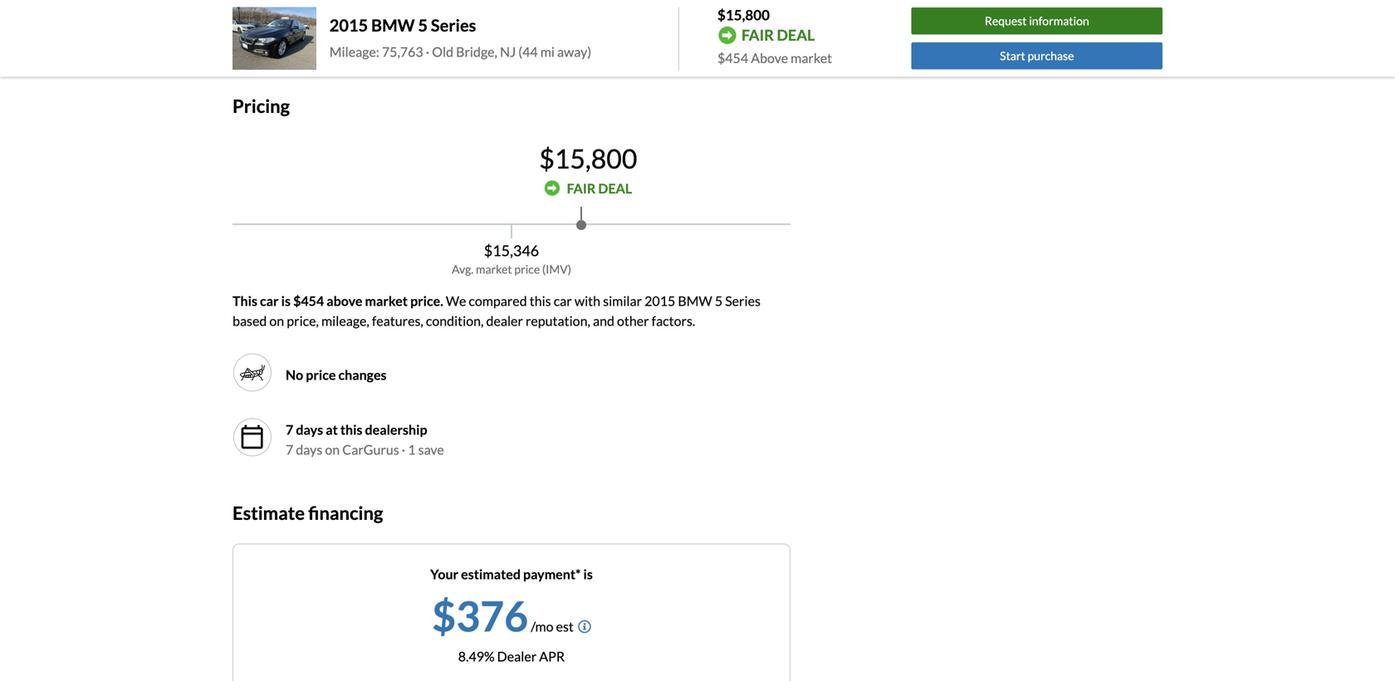 Task type: describe. For each thing, give the bounding box(es) containing it.
this inside we compared this car with similar 2015 bmw 5 series based on price, mileage, features, condition, dealer reputation, and other factors.
[[530, 293, 551, 309]]

has
[[304, 4, 324, 20]]

$15,800 for fair deal
[[539, 142, 637, 174]]

above
[[751, 50, 788, 66]]

condition,
[[426, 312, 484, 329]]

mileage,
[[321, 312, 369, 329]]

2015 inside 2015 bmw 5 series mileage: 75,763 · old bridge, nj (44 mi away)
[[330, 15, 368, 35]]

(44
[[518, 43, 538, 60]]

we
[[446, 293, 466, 309]]

factors.
[[652, 312, 695, 329]]

20%
[[262, 37, 288, 53]]

purchase
[[1028, 49, 1074, 63]]

fair deal
[[567, 180, 632, 196]]

bmw inside we compared this car with similar 2015 bmw 5 series based on price, mileage, features, condition, dealer reputation, and other factors.
[[678, 293, 712, 309]]

the
[[308, 37, 327, 53]]

0 horizontal spatial market
[[365, 293, 408, 309]]

away)
[[557, 43, 591, 60]]

on inside 7 days at this dealership 7 days on cargurus · 1 save
[[325, 441, 340, 457]]

2 days from the top
[[296, 441, 322, 457]]

series inside we compared this car with similar 2015 bmw 5 series based on price, mileage, features, condition, dealer reputation, and other factors.
[[725, 293, 761, 309]]

start
[[1000, 49, 1025, 63]]

2015 bmw 5 series image
[[233, 7, 316, 70]]

no price changes
[[286, 366, 387, 383]]

mileage:
[[330, 43, 379, 60]]

dealership
[[365, 421, 427, 437]]

request information
[[985, 14, 1089, 28]]

save 20% on the full autocheck vehicle history report link
[[233, 37, 563, 55]]

this car is $454 above market price.
[[233, 293, 443, 309]]

estimate
[[233, 502, 305, 523]]

dealer
[[497, 648, 537, 665]]

mi
[[540, 43, 555, 60]]

compared
[[469, 293, 527, 309]]

this
[[233, 293, 257, 309]]

we compared this car with similar 2015 bmw 5 series based on price, mileage, features, condition, dealer reputation, and other factors.
[[233, 293, 761, 329]]

$15,800 for $454
[[718, 6, 770, 23]]

request
[[985, 14, 1027, 28]]

pricing
[[233, 95, 290, 117]]

financing
[[308, 502, 383, 523]]

market for $454
[[791, 50, 832, 66]]

other
[[617, 312, 649, 329]]

· inside 2015 bmw 5 series mileage: 75,763 · old bridge, nj (44 mi away)
[[426, 43, 429, 60]]

est
[[556, 618, 574, 635]]

previous
[[337, 4, 387, 20]]

no price changes image
[[239, 359, 266, 386]]

7 days at this dealership 7 days on cargurus · 1 save
[[286, 421, 444, 457]]

payment*
[[523, 566, 581, 582]]

fair
[[567, 180, 596, 196]]

save
[[233, 37, 260, 53]]

info circle image
[[578, 620, 591, 633]]

your estimated payment* is
[[430, 566, 593, 582]]

2
[[327, 4, 334, 20]]

save 20% on the full autocheck vehicle history report
[[233, 37, 544, 53]]

1 vertical spatial price
[[306, 366, 336, 383]]

$376
[[432, 591, 528, 640]]

0 horizontal spatial is
[[281, 293, 291, 309]]

dealer
[[486, 312, 523, 329]]

1 horizontal spatial is
[[583, 566, 593, 582]]

above
[[327, 293, 362, 309]]

changes
[[338, 366, 387, 383]]

autocheck
[[351, 37, 417, 53]]

75,763
[[382, 43, 423, 60]]

features,
[[372, 312, 423, 329]]

fair deal
[[742, 26, 815, 44]]

old
[[432, 43, 453, 60]]

vehicle
[[259, 4, 302, 20]]

nj
[[500, 43, 516, 60]]

cargurus
[[342, 441, 399, 457]]

bridge,
[[456, 43, 497, 60]]

price inside $15,346 avg. market price (imv)
[[514, 262, 540, 276]]

estimated
[[461, 566, 521, 582]]



Task type: vqa. For each thing, say whether or not it's contained in the screenshot.
Transmission Continuously Variable Transmission
no



Task type: locate. For each thing, give the bounding box(es) containing it.
no price changes image
[[233, 352, 272, 392]]

on inside we compared this car with similar 2015 bmw 5 series based on price, mileage, features, condition, dealer reputation, and other factors.
[[269, 312, 284, 329]]

on
[[291, 37, 305, 53], [269, 312, 284, 329], [325, 441, 340, 457]]

avg.
[[452, 262, 474, 276]]

is
[[281, 293, 291, 309], [583, 566, 593, 582]]

0 vertical spatial this
[[530, 293, 551, 309]]

1 vertical spatial 7
[[286, 441, 293, 457]]

similar
[[603, 293, 642, 309]]

$454 up price,
[[293, 293, 324, 309]]

fair
[[742, 26, 774, 44]]

reputation,
[[526, 312, 590, 329]]

car right this
[[260, 293, 279, 309]]

with
[[575, 293, 601, 309]]

vehicle has 2 previous owners.
[[259, 4, 436, 20]]

is up price,
[[281, 293, 291, 309]]

1 vertical spatial market
[[476, 262, 512, 276]]

0 vertical spatial bmw
[[371, 15, 415, 35]]

days right 7 days at this dealership icon
[[296, 441, 322, 457]]

days
[[296, 421, 323, 437], [296, 441, 322, 457]]

1 horizontal spatial this
[[530, 293, 551, 309]]

this
[[530, 293, 551, 309], [340, 421, 362, 437]]

5 inside we compared this car with similar 2015 bmw 5 series based on price, mileage, features, condition, dealer reputation, and other factors.
[[715, 293, 723, 309]]

$376 /mo est
[[432, 591, 574, 640]]

is right the payment*
[[583, 566, 593, 582]]

1 vertical spatial is
[[583, 566, 593, 582]]

0 horizontal spatial series
[[431, 15, 476, 35]]

·
[[426, 43, 429, 60], [402, 441, 405, 457]]

price,
[[287, 312, 319, 329]]

vehicle
[[419, 37, 460, 53]]

car inside we compared this car with similar 2015 bmw 5 series based on price, mileage, features, condition, dealer reputation, and other factors.
[[554, 293, 572, 309]]

2015
[[330, 15, 368, 35], [645, 293, 675, 309]]

1 horizontal spatial car
[[554, 293, 572, 309]]

7
[[286, 421, 293, 437], [286, 441, 293, 457]]

2015 up factors.
[[645, 293, 675, 309]]

0 vertical spatial market
[[791, 50, 832, 66]]

1 horizontal spatial 5
[[715, 293, 723, 309]]

on left price,
[[269, 312, 284, 329]]

5 inside 2015 bmw 5 series mileage: 75,763 · old bridge, nj (44 mi away)
[[418, 15, 428, 35]]

no
[[286, 366, 303, 383]]

start purchase button
[[912, 42, 1163, 69]]

history
[[463, 37, 504, 53]]

· inside 7 days at this dealership 7 days on cargurus · 1 save
[[402, 441, 405, 457]]

2 car from the left
[[554, 293, 572, 309]]

on down the at
[[325, 441, 340, 457]]

7 days at this dealership image
[[233, 417, 272, 457]]

$454 above market
[[718, 50, 832, 66]]

2015 inside we compared this car with similar 2015 bmw 5 series based on price, mileage, features, condition, dealer reputation, and other factors.
[[645, 293, 675, 309]]

at
[[326, 421, 338, 437]]

(imv)
[[542, 262, 571, 276]]

1 vertical spatial days
[[296, 441, 322, 457]]

0 vertical spatial is
[[281, 293, 291, 309]]

1 vertical spatial bmw
[[678, 293, 712, 309]]

market down $15,346
[[476, 262, 512, 276]]

owners.
[[390, 4, 436, 20]]

information
[[1029, 14, 1089, 28]]

estimate financing
[[233, 502, 383, 523]]

on left the on the top left
[[291, 37, 305, 53]]

2015 up full
[[330, 15, 368, 35]]

0 vertical spatial on
[[291, 37, 305, 53]]

0 vertical spatial ·
[[426, 43, 429, 60]]

1 horizontal spatial ·
[[426, 43, 429, 60]]

1 horizontal spatial price
[[514, 262, 540, 276]]

price
[[514, 262, 540, 276], [306, 366, 336, 383]]

0 vertical spatial $454
[[718, 50, 748, 66]]

$454 down fair
[[718, 50, 748, 66]]

start purchase
[[1000, 49, 1074, 63]]

request information button
[[912, 8, 1163, 35]]

bmw up save 20% on the full autocheck vehicle history report
[[371, 15, 415, 35]]

deal
[[598, 180, 632, 196]]

0 vertical spatial 2015
[[330, 15, 368, 35]]

save
[[418, 441, 444, 457]]

0 vertical spatial 5
[[418, 15, 428, 35]]

0 vertical spatial days
[[296, 421, 323, 437]]

5
[[418, 15, 428, 35], [715, 293, 723, 309]]

your
[[430, 566, 459, 582]]

full
[[330, 37, 349, 53]]

series
[[431, 15, 476, 35], [725, 293, 761, 309]]

8.49% dealer apr
[[458, 648, 565, 665]]

price down $15,346
[[514, 262, 540, 276]]

0 horizontal spatial on
[[269, 312, 284, 329]]

0 horizontal spatial ·
[[402, 441, 405, 457]]

price.
[[410, 293, 443, 309]]

1 vertical spatial $15,800
[[539, 142, 637, 174]]

1 vertical spatial 2015
[[645, 293, 675, 309]]

0 horizontal spatial 5
[[418, 15, 428, 35]]

1 vertical spatial series
[[725, 293, 761, 309]]

bmw up factors.
[[678, 293, 712, 309]]

1 horizontal spatial bmw
[[678, 293, 712, 309]]

2 horizontal spatial on
[[325, 441, 340, 457]]

this up reputation,
[[530, 293, 551, 309]]

deal
[[777, 26, 815, 44]]

0 horizontal spatial price
[[306, 366, 336, 383]]

1 horizontal spatial 2015
[[645, 293, 675, 309]]

1 vertical spatial on
[[269, 312, 284, 329]]

0 horizontal spatial 2015
[[330, 15, 368, 35]]

market up features,
[[365, 293, 408, 309]]

2015 bmw 5 series mileage: 75,763 · old bridge, nj (44 mi away)
[[330, 15, 591, 60]]

1 vertical spatial ·
[[402, 441, 405, 457]]

· left 1
[[402, 441, 405, 457]]

1 vertical spatial this
[[340, 421, 362, 437]]

car up reputation,
[[554, 293, 572, 309]]

market
[[791, 50, 832, 66], [476, 262, 512, 276], [365, 293, 408, 309]]

1
[[408, 441, 416, 457]]

this inside 7 days at this dealership 7 days on cargurus · 1 save
[[340, 421, 362, 437]]

8.49%
[[458, 648, 495, 665]]

$454
[[718, 50, 748, 66], [293, 293, 324, 309]]

price right no
[[306, 366, 336, 383]]

fair deal image
[[544, 180, 560, 196]]

1 horizontal spatial market
[[476, 262, 512, 276]]

and
[[593, 312, 615, 329]]

0 vertical spatial price
[[514, 262, 540, 276]]

days left the at
[[296, 421, 323, 437]]

this right the at
[[340, 421, 362, 437]]

· left old
[[426, 43, 429, 60]]

0 horizontal spatial $15,800
[[539, 142, 637, 174]]

1 car from the left
[[260, 293, 279, 309]]

0 horizontal spatial car
[[260, 293, 279, 309]]

report
[[506, 37, 544, 53]]

car
[[260, 293, 279, 309], [554, 293, 572, 309]]

0 horizontal spatial bmw
[[371, 15, 415, 35]]

1 vertical spatial $454
[[293, 293, 324, 309]]

bmw
[[371, 15, 415, 35], [678, 293, 712, 309]]

2 7 from the top
[[286, 441, 293, 457]]

1 horizontal spatial series
[[725, 293, 761, 309]]

7 days at this dealership image
[[239, 424, 266, 450]]

bmw inside 2015 bmw 5 series mileage: 75,763 · old bridge, nj (44 mi away)
[[371, 15, 415, 35]]

1 horizontal spatial $454
[[718, 50, 748, 66]]

/mo
[[531, 618, 554, 635]]

0 vertical spatial 7
[[286, 421, 293, 437]]

0 horizontal spatial $454
[[293, 293, 324, 309]]

0 vertical spatial series
[[431, 15, 476, 35]]

$15,800 up 'fair'
[[539, 142, 637, 174]]

$15,346
[[484, 241, 539, 259]]

$15,346 avg. market price (imv)
[[452, 241, 571, 276]]

market down the deal
[[791, 50, 832, 66]]

market inside $15,346 avg. market price (imv)
[[476, 262, 512, 276]]

save 20% on the full autocheck vehicle history report image
[[547, 39, 563, 55]]

0 vertical spatial $15,800
[[718, 6, 770, 23]]

based
[[233, 312, 267, 329]]

1 days from the top
[[296, 421, 323, 437]]

$15,800 up fair
[[718, 6, 770, 23]]

$15,800
[[718, 6, 770, 23], [539, 142, 637, 174]]

apr
[[539, 648, 565, 665]]

series inside 2015 bmw 5 series mileage: 75,763 · old bridge, nj (44 mi away)
[[431, 15, 476, 35]]

2 vertical spatial market
[[365, 293, 408, 309]]

1 7 from the top
[[286, 421, 293, 437]]

0 horizontal spatial this
[[340, 421, 362, 437]]

1 horizontal spatial on
[[291, 37, 305, 53]]

1 horizontal spatial $15,800
[[718, 6, 770, 23]]

1 vertical spatial 5
[[715, 293, 723, 309]]

market for $15,346
[[476, 262, 512, 276]]

2 horizontal spatial market
[[791, 50, 832, 66]]

2 vertical spatial on
[[325, 441, 340, 457]]



